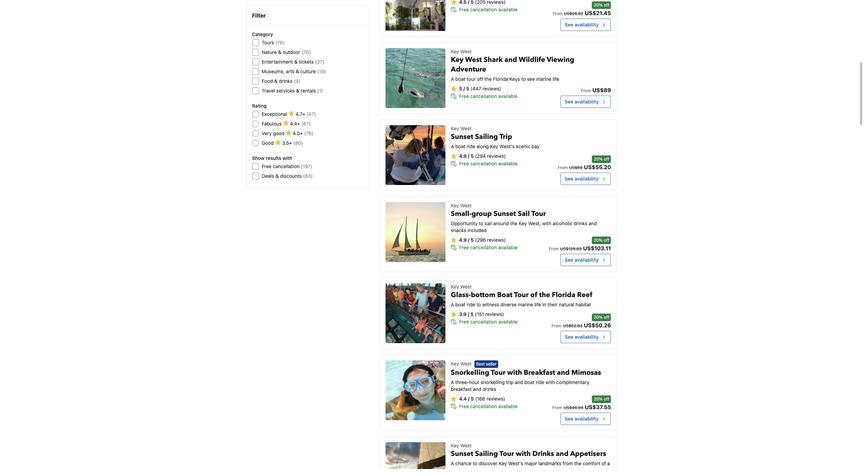 Task type: describe. For each thing, give the bounding box(es) containing it.
off for small-group sunset sail tour
[[604, 238, 609, 243]]

key west sunset sailing tour with drinks and appetisers a chance to discover key west's major landmarks from the comfort of a catamaran
[[451, 444, 610, 470]]

see for key west shark and wildlife viewing adventure
[[565, 99, 573, 105]]

4.9 for sunset
[[459, 153, 467, 159]]

culture
[[300, 69, 316, 74]]

a
[[607, 461, 610, 467]]

seller
[[486, 362, 496, 367]]

1 availability from the top
[[575, 22, 599, 28]]

free cancellation available for breakfast
[[459, 404, 518, 410]]

rating
[[252, 103, 267, 109]]

with up free cancellation (197)
[[283, 155, 292, 161]]

us$46.94
[[564, 406, 583, 411]]

entertainment
[[262, 59, 293, 65]]

the inside key west glass-bottom boat tour of the florida reef a boat ride to witness diverse marine life in their natural habitat
[[539, 291, 550, 300]]

with down breakfast
[[546, 380, 555, 386]]

tour inside snorkelling tour with breakfast and mimosas a three-hour snorkelling trip and boat ride with complimentary breakfast and drinks
[[491, 369, 505, 378]]

bottom
[[471, 291, 495, 300]]

drinks
[[532, 450, 554, 459]]

5 for key
[[466, 86, 469, 92]]

florida inside the key west key west shark and wildlife viewing adventure a boat tour off the florida keys to see marine life
[[493, 76, 508, 82]]

5 for glass-
[[471, 312, 474, 318]]

see for small-group sunset sail tour
[[565, 257, 573, 263]]

mimosas
[[571, 369, 601, 378]]

the inside key west small-group sunset sail tour opportunity to sail around the key west, with alcoholic drinks and snacks included
[[510, 221, 517, 227]]

entertainment & tickets (37)
[[262, 59, 324, 65]]

reviews) for breakfast
[[487, 397, 505, 403]]

free for sunset sailing trip
[[459, 161, 469, 167]]

and inside key west small-group sunset sail tour opportunity to sail around the key west, with alcoholic drinks and snacks included
[[589, 221, 597, 227]]

4.4
[[459, 397, 467, 403]]

sunset inside key west small-group sunset sail tour opportunity to sail around the key west, with alcoholic drinks and snacks included
[[494, 209, 516, 219]]

drinks inside snorkelling tour with breakfast and mimosas a three-hour snorkelling trip and boat ride with complimentary breakfast and drinks
[[483, 387, 496, 393]]

from inside from us$89
[[581, 88, 591, 93]]

4.4+ (67)
[[290, 121, 311, 127]]

available for west
[[498, 93, 518, 99]]

west for key west shark and wildlife viewing adventure
[[460, 49, 472, 54]]

20% inside 20% off from us$26.82 us$21.45
[[594, 2, 603, 8]]

to inside key west sunset sailing tour with drinks and appetisers a chance to discover key west's major landmarks from the comfort of a catamaran
[[473, 461, 477, 467]]

free for small-group sunset sail tour
[[459, 245, 469, 251]]

their
[[547, 302, 558, 308]]

us$89
[[592, 87, 611, 93]]

boat inside key west glass-bottom boat tour of the florida reef a boat ride to witness diverse marine life in their natural habitat
[[455, 302, 465, 308]]

alcoholic
[[553, 221, 572, 227]]

to inside the key west key west shark and wildlife viewing adventure a boat tour off the florida keys to see marine life
[[521, 76, 526, 82]]

very good
[[262, 131, 284, 136]]

see availability for sunset sailing trip
[[565, 176, 599, 182]]

4.0+
[[293, 131, 303, 136]]

off for sunset sailing trip
[[604, 157, 609, 162]]

& for discounts
[[275, 173, 279, 179]]

tour
[[467, 76, 476, 82]]

4.0+ (76)
[[293, 131, 313, 136]]

museums, arts & culture (19)
[[262, 69, 326, 74]]

wildlife
[[519, 55, 545, 64]]

& for drinks
[[274, 78, 278, 84]]

landmarks
[[538, 461, 561, 467]]

marine inside the key west key west shark and wildlife viewing adventure a boat tour off the florida keys to see marine life
[[536, 76, 551, 82]]

west for sunset sailing trip
[[460, 126, 472, 132]]

life inside key west glass-bottom boat tour of the florida reef a boat ride to witness diverse marine life in their natural habitat
[[534, 302, 541, 308]]

availability for snorkelling tour with breakfast and mimosas
[[575, 417, 599, 423]]

show results with
[[252, 155, 292, 161]]

available for breakfast
[[498, 404, 518, 410]]

with inside key west sunset sailing tour with drinks and appetisers a chance to discover key west's major landmarks from the comfort of a catamaran
[[516, 450, 531, 459]]

3.9 / 5 (151 reviews)
[[459, 312, 504, 318]]

us$128.89
[[560, 247, 582, 252]]

best seller
[[476, 362, 496, 367]]

west,
[[528, 221, 541, 227]]

services
[[276, 88, 295, 94]]

scenic
[[516, 144, 530, 150]]

free cancellation available for group
[[459, 245, 518, 251]]

(76) for tours (76)
[[275, 40, 285, 45]]

see availability for glass-bottom boat tour of the florida reef
[[565, 335, 599, 340]]

results
[[266, 155, 281, 161]]

around
[[493, 221, 509, 227]]

(80)
[[293, 140, 303, 146]]

trip
[[506, 380, 514, 386]]

included
[[468, 228, 487, 234]]

5 for small-
[[471, 237, 474, 243]]

boat inside the key west key west shark and wildlife viewing adventure a boat tour off the florida keys to see marine life
[[455, 76, 465, 82]]

sunset sailing trip image
[[385, 125, 445, 185]]

nature & outdoor (70)
[[262, 49, 311, 55]]

sail
[[485, 221, 492, 227]]

/ for small-group sunset sail tour
[[468, 237, 469, 243]]

20% off from us$128.89 us$103.11
[[549, 238, 611, 252]]

4.7+ (47)
[[296, 111, 316, 117]]

20% off from us$26.82 us$21.45
[[553, 2, 611, 16]]

tours (76)
[[262, 40, 285, 45]]

us$103.11
[[583, 246, 611, 252]]

reef
[[577, 291, 592, 300]]

see
[[527, 76, 535, 82]]

breakfast
[[451, 387, 472, 393]]

free for key west shark and wildlife viewing adventure
[[459, 93, 469, 99]]

available for bottom
[[498, 319, 518, 325]]

(296
[[475, 237, 486, 243]]

from us$89
[[581, 87, 611, 93]]

west for glass-bottom boat tour of the florida reef
[[460, 284, 472, 290]]

diverse
[[500, 302, 517, 308]]

from for glass-bottom boat tour of the florida reef
[[552, 324, 562, 329]]

from
[[563, 461, 573, 467]]

see availability for small-group sunset sail tour
[[565, 257, 599, 263]]

sailing for tour
[[475, 450, 498, 459]]

food
[[262, 78, 273, 84]]

20% for glass-bottom boat tour of the florida reef
[[594, 315, 603, 320]]

see availability for snorkelling tour with breakfast and mimosas
[[565, 417, 599, 423]]

reviews) for group
[[487, 237, 506, 243]]

see for glass-bottom boat tour of the florida reef
[[565, 335, 573, 340]]

from inside 20% off from us$26.82 us$21.45
[[553, 11, 563, 16]]

sail
[[518, 209, 530, 219]]

west for sunset sailing tour with drinks and appetisers
[[460, 444, 472, 449]]

& right arts
[[296, 69, 299, 74]]

20% off from us$46.94 us$37.55
[[552, 397, 611, 411]]

1 see availability from the top
[[565, 22, 599, 28]]

cancellation for small-
[[470, 245, 497, 251]]

tour inside key west small-group sunset sail tour opportunity to sail around the key west, with alcoholic drinks and snacks included
[[531, 209, 546, 219]]

us$50.26
[[584, 323, 611, 329]]

good
[[262, 140, 274, 146]]

hour
[[469, 380, 479, 386]]

/ for snorkelling tour with breakfast and mimosas
[[468, 397, 470, 403]]

us$26.82
[[564, 11, 583, 16]]

of inside key west sunset sailing tour with drinks and appetisers a chance to discover key west's major landmarks from the comfort of a catamaran
[[602, 461, 606, 467]]

tickets
[[299, 59, 314, 65]]

5 for sunset
[[471, 153, 474, 159]]

shark
[[484, 55, 503, 64]]

a inside the key west key west shark and wildlife viewing adventure a boat tour off the florida keys to see marine life
[[451, 76, 454, 82]]

(47)
[[307, 111, 316, 117]]

ride inside key west sunset sailing trip a boat ride along key west's scenic bay
[[467, 144, 475, 150]]

travel
[[262, 88, 275, 94]]

witness
[[482, 302, 499, 308]]

trip
[[499, 132, 512, 142]]

us$55.20
[[584, 164, 611, 171]]

with inside key west small-group sunset sail tour opportunity to sail around the key west, with alcoholic drinks and snacks included
[[542, 221, 551, 227]]

along
[[477, 144, 489, 150]]

bay
[[532, 144, 540, 150]]

appetisers
[[570, 450, 606, 459]]

marine inside key west glass-bottom boat tour of the florida reef a boat ride to witness diverse marine life in their natural habitat
[[518, 302, 533, 308]]

chance
[[455, 461, 472, 467]]

key inside key west glass-bottom boat tour of the florida reef a boat ride to witness diverse marine life in their natural habitat
[[451, 284, 459, 290]]

west for small-group sunset sail tour
[[460, 203, 472, 209]]



Task type: vqa. For each thing, say whether or not it's contained in the screenshot.
cancellation associated with Key
yes



Task type: locate. For each thing, give the bounding box(es) containing it.
drinks down snorkelling at the bottom right of page
[[483, 387, 496, 393]]

availability down 20% off from us$26.82 us$21.45 at the top of the page
[[575, 22, 599, 28]]

1 free cancellation available from the top
[[459, 7, 518, 12]]

20% for sunset sailing trip
[[594, 157, 603, 162]]

off for snorkelling tour with breakfast and mimosas
[[604, 397, 609, 403]]

a inside key west sunset sailing trip a boat ride along key west's scenic bay
[[451, 144, 454, 150]]

1 sailing from the top
[[475, 132, 498, 142]]

(197)
[[301, 164, 312, 170]]

1 vertical spatial 4.9
[[459, 237, 467, 243]]

boat down glass-
[[455, 302, 465, 308]]

life
[[553, 76, 559, 82], [534, 302, 541, 308]]

off up us$103.11
[[604, 238, 609, 243]]

1 horizontal spatial marine
[[536, 76, 551, 82]]

boat inside key west sunset sailing trip a boat ride along key west's scenic bay
[[455, 144, 465, 150]]

ride up (151
[[467, 302, 475, 308]]

ride inside key west glass-bottom boat tour of the florida reef a boat ride to witness diverse marine life in their natural habitat
[[467, 302, 475, 308]]

cancellation for with
[[470, 404, 497, 410]]

5 see from the top
[[565, 335, 573, 340]]

3 available from the top
[[498, 161, 518, 167]]

4.9 left the (294 on the right of the page
[[459, 153, 467, 159]]

3 availability from the top
[[575, 176, 599, 182]]

5 a from the top
[[451, 461, 454, 467]]

6 see availability from the top
[[565, 417, 599, 423]]

1 horizontal spatial life
[[553, 76, 559, 82]]

2 vertical spatial ride
[[536, 380, 544, 386]]

20% off from us$69 us$55.20
[[558, 157, 611, 171]]

&
[[278, 49, 281, 55], [294, 59, 298, 65], [296, 69, 299, 74], [274, 78, 278, 84], [296, 88, 299, 94], [275, 173, 279, 179]]

from for small-group sunset sail tour
[[549, 247, 559, 252]]

0 horizontal spatial marine
[[518, 302, 533, 308]]

0 horizontal spatial life
[[534, 302, 541, 308]]

20% for snorkelling tour with breakfast and mimosas
[[594, 397, 603, 403]]

0 vertical spatial ride
[[467, 144, 475, 150]]

3 see availability from the top
[[565, 176, 599, 182]]

see for snorkelling tour with breakfast and mimosas
[[565, 417, 573, 423]]

free cancellation available
[[459, 7, 518, 12], [459, 93, 518, 99], [459, 161, 518, 167], [459, 245, 518, 251], [459, 319, 518, 325], [459, 404, 518, 410]]

1 available from the top
[[498, 7, 518, 12]]

& up entertainment
[[278, 49, 281, 55]]

glass-bottom boat tour of the florida reef image
[[385, 284, 445, 344]]

& for tickets
[[294, 59, 298, 65]]

sunset
[[451, 132, 473, 142], [494, 209, 516, 219], [451, 450, 473, 459]]

2 see from the top
[[565, 99, 573, 105]]

complimentary
[[556, 380, 589, 386]]

west's left major
[[508, 461, 523, 467]]

the up 5 / 5 (447 reviews)
[[484, 76, 492, 82]]

from for sunset sailing trip
[[558, 165, 568, 171]]

drinks inside key west small-group sunset sail tour opportunity to sail around the key west, with alcoholic drinks and snacks included
[[574, 221, 587, 227]]

1 vertical spatial drinks
[[574, 221, 587, 227]]

sailing inside key west sunset sailing trip a boat ride along key west's scenic bay
[[475, 132, 498, 142]]

1 a from the top
[[451, 76, 454, 82]]

off right tour
[[477, 76, 483, 82]]

4 see availability from the top
[[565, 257, 599, 263]]

reviews) for bottom
[[485, 312, 504, 318]]

snacks
[[451, 228, 466, 234]]

and right shark
[[504, 55, 517, 64]]

sunset for a
[[451, 132, 473, 142]]

free cancellation available for bottom
[[459, 319, 518, 325]]

6 free cancellation available from the top
[[459, 404, 518, 410]]

snorkelling
[[451, 369, 489, 378]]

boat left tour
[[455, 76, 465, 82]]

5 availability from the top
[[575, 335, 599, 340]]

of left a
[[602, 461, 606, 467]]

museums,
[[262, 69, 285, 74]]

discover
[[479, 461, 497, 467]]

3.5+ (80)
[[282, 140, 303, 146]]

0 vertical spatial marine
[[536, 76, 551, 82]]

from inside 20% off from us$62.83 us$50.26
[[552, 324, 562, 329]]

ride inside snorkelling tour with breakfast and mimosas a three-hour snorkelling trip and boat ride with complimentary breakfast and drinks
[[536, 380, 544, 386]]

drinks
[[279, 78, 292, 84], [574, 221, 587, 227], [483, 387, 496, 393]]

availability down us$69
[[575, 176, 599, 182]]

small-
[[451, 209, 472, 219]]

and inside the key west key west shark and wildlife viewing adventure a boat tour off the florida keys to see marine life
[[504, 55, 517, 64]]

life left in
[[534, 302, 541, 308]]

reviews) for sailing
[[487, 153, 506, 159]]

from for snorkelling tour with breakfast and mimosas
[[552, 406, 562, 411]]

1 horizontal spatial drinks
[[483, 387, 496, 393]]

sunset inside key west sunset sailing tour with drinks and appetisers a chance to discover key west's major landmarks from the comfort of a catamaran
[[451, 450, 473, 459]]

0 vertical spatial sailing
[[475, 132, 498, 142]]

a left three-
[[451, 380, 454, 386]]

off inside 20% off from us$46.94 us$37.55
[[604, 397, 609, 403]]

key west shark and wildlife viewing adventure image
[[385, 48, 445, 108]]

florida left 'keys'
[[493, 76, 508, 82]]

2 available from the top
[[498, 93, 518, 99]]

4 availability from the top
[[575, 257, 599, 263]]

reviews) down witness
[[485, 312, 504, 318]]

a inside snorkelling tour with breakfast and mimosas a three-hour snorkelling trip and boat ride with complimentary breakfast and drinks
[[451, 380, 454, 386]]

marine right diverse
[[518, 302, 533, 308]]

4.9 / 5 (296 reviews)
[[459, 237, 506, 243]]

2 see availability from the top
[[565, 99, 599, 105]]

off up us$21.45
[[604, 2, 609, 8]]

free for glass-bottom boat tour of the florida reef
[[459, 319, 469, 325]]

(70)
[[302, 49, 311, 55]]

marine right see
[[536, 76, 551, 82]]

0 vertical spatial west's
[[500, 144, 515, 150]]

free for snorkelling tour with breakfast and mimosas
[[459, 404, 469, 410]]

natural
[[559, 302, 574, 308]]

food & drinks (9)
[[262, 78, 300, 84]]

1 vertical spatial west's
[[508, 461, 523, 467]]

boat inside snorkelling tour with breakfast and mimosas a three-hour snorkelling trip and boat ride with complimentary breakfast and drinks
[[524, 380, 534, 386]]

off inside 20% off from us$62.83 us$50.26
[[604, 315, 609, 320]]

cancellation for sunset
[[470, 161, 497, 167]]

off inside 20% off from us$26.82 us$21.45
[[604, 2, 609, 8]]

1 4.9 from the top
[[459, 153, 467, 159]]

5 free cancellation available from the top
[[459, 319, 518, 325]]

exceptional
[[262, 111, 287, 117]]

cancellation for key
[[470, 93, 497, 99]]

2 availability from the top
[[575, 99, 599, 105]]

/ left '(447'
[[463, 86, 465, 92]]

0 horizontal spatial of
[[530, 291, 537, 300]]

see
[[565, 22, 573, 28], [565, 99, 573, 105], [565, 176, 573, 182], [565, 257, 573, 263], [565, 335, 573, 340], [565, 417, 573, 423]]

2 4.9 from the top
[[459, 237, 467, 243]]

to inside key west glass-bottom boat tour of the florida reef a boat ride to witness diverse marine life in their natural habitat
[[477, 302, 481, 308]]

5 for with
[[471, 397, 474, 403]]

see availability down us$46.94
[[565, 417, 599, 423]]

& down (9)
[[296, 88, 299, 94]]

and up 'complimentary'
[[557, 369, 570, 378]]

from left us$89
[[581, 88, 591, 93]]

discounts
[[280, 173, 302, 179]]

sailing for trip
[[475, 132, 498, 142]]

1 horizontal spatial (76)
[[304, 131, 313, 136]]

1 vertical spatial of
[[602, 461, 606, 467]]

the inside the key west key west shark and wildlife viewing adventure a boat tour off the florida keys to see marine life
[[484, 76, 492, 82]]

1 vertical spatial (76)
[[304, 131, 313, 136]]

/ for key west shark and wildlife viewing adventure
[[463, 86, 465, 92]]

available for group
[[498, 245, 518, 251]]

a left tour
[[451, 76, 454, 82]]

a
[[451, 76, 454, 82], [451, 144, 454, 150], [451, 302, 454, 308], [451, 380, 454, 386], [451, 461, 454, 467]]

west's down trip
[[500, 144, 515, 150]]

off up us$37.55
[[604, 397, 609, 403]]

sunset up 4.9 / 5 (294 reviews)
[[451, 132, 473, 142]]

availability for glass-bottom boat tour of the florida reef
[[575, 335, 599, 340]]

tour
[[531, 209, 546, 219], [514, 291, 529, 300], [491, 369, 505, 378], [499, 450, 514, 459]]

& up museums, arts & culture (19) at the top left of page
[[294, 59, 298, 65]]

sunset sailing tour with drinks and appetisers image
[[385, 443, 445, 470]]

20% inside 20% off from us$62.83 us$50.26
[[594, 315, 603, 320]]

1 horizontal spatial of
[[602, 461, 606, 467]]

rentals
[[301, 88, 316, 94]]

reviews) right (296
[[487, 237, 506, 243]]

to inside key west small-group sunset sail tour opportunity to sail around the key west, with alcoholic drinks and snacks included
[[479, 221, 483, 227]]

4.9 for small-
[[459, 237, 467, 243]]

see availability for key west shark and wildlife viewing adventure
[[565, 99, 599, 105]]

(447
[[471, 86, 481, 92]]

5 see availability from the top
[[565, 335, 599, 340]]

boat left along
[[455, 144, 465, 150]]

see availability down us$26.82
[[565, 22, 599, 28]]

(294
[[475, 153, 486, 159]]

florida
[[493, 76, 508, 82], [552, 291, 575, 300]]

key west key west shark and wildlife viewing adventure a boat tour off the florida keys to see marine life
[[451, 49, 574, 82]]

availability for small-group sunset sail tour
[[575, 257, 599, 263]]

/ right 3.9
[[468, 312, 469, 318]]

(83)
[[303, 173, 313, 179]]

west
[[460, 49, 472, 54], [465, 55, 482, 64], [460, 126, 472, 132], [460, 203, 472, 209], [460, 284, 472, 290], [460, 361, 472, 367], [460, 444, 472, 449]]

1 vertical spatial florida
[[552, 291, 575, 300]]

& right deals
[[275, 173, 279, 179]]

sunset for with
[[451, 450, 473, 459]]

0 vertical spatial florida
[[493, 76, 508, 82]]

availability down from us$89
[[575, 99, 599, 105]]

sunset up chance
[[451, 450, 473, 459]]

4 20% from the top
[[594, 315, 603, 320]]

1 vertical spatial sailing
[[475, 450, 498, 459]]

from left us$62.83
[[552, 324, 562, 329]]

20% up us$37.55
[[594, 397, 603, 403]]

1 horizontal spatial florida
[[552, 291, 575, 300]]

best
[[476, 362, 485, 367]]

from inside 20% off from us$128.89 us$103.11
[[549, 247, 559, 252]]

reviews) right the (294 on the right of the page
[[487, 153, 506, 159]]

breakfast
[[524, 369, 555, 378]]

the
[[484, 76, 492, 82], [510, 221, 517, 227], [539, 291, 550, 300], [574, 461, 581, 467]]

small-group sunset sail tour image
[[385, 203, 445, 263]]

from inside 20% off from us$69 us$55.20
[[558, 165, 568, 171]]

with right "west,"
[[542, 221, 551, 227]]

3 a from the top
[[451, 302, 454, 308]]

sunset up the around
[[494, 209, 516, 219]]

off up us$50.26 at the right of the page
[[604, 315, 609, 320]]

4 a from the top
[[451, 380, 454, 386]]

20% inside 20% off from us$128.89 us$103.11
[[594, 238, 603, 243]]

4.4+
[[290, 121, 300, 127]]

to right chance
[[473, 461, 477, 467]]

the inside key west sunset sailing tour with drinks and appetisers a chance to discover key west's major landmarks from the comfort of a catamaran
[[574, 461, 581, 467]]

free cancellation available for sailing
[[459, 161, 518, 167]]

us$21.45
[[585, 10, 611, 16]]

6 available from the top
[[498, 404, 518, 410]]

see availability down us$128.89
[[565, 257, 599, 263]]

(1)
[[317, 88, 323, 94]]

4 available from the top
[[498, 245, 518, 251]]

20% off from us$62.83 us$50.26
[[552, 315, 611, 329]]

available
[[498, 7, 518, 12], [498, 93, 518, 99], [498, 161, 518, 167], [498, 245, 518, 251], [498, 319, 518, 325], [498, 404, 518, 410]]

20% up us$21.45
[[594, 2, 603, 8]]

a down glass-
[[451, 302, 454, 308]]

20% for small-group sunset sail tour
[[594, 238, 603, 243]]

snorkelling tour with breakfast and mimosas image
[[385, 361, 445, 421]]

outdoor
[[283, 49, 300, 55]]

off for glass-bottom boat tour of the florida reef
[[604, 315, 609, 320]]

available for sailing
[[498, 161, 518, 167]]

2 vertical spatial drinks
[[483, 387, 496, 393]]

4 see from the top
[[565, 257, 573, 263]]

2 free cancellation available from the top
[[459, 93, 518, 99]]

1 vertical spatial sunset
[[494, 209, 516, 219]]

to left sail
[[479, 221, 483, 227]]

from left us$69
[[558, 165, 568, 171]]

0 vertical spatial drinks
[[279, 78, 292, 84]]

from inside 20% off from us$46.94 us$37.55
[[552, 406, 562, 411]]

from left us$46.94
[[552, 406, 562, 411]]

us$37.55
[[585, 405, 611, 411]]

keys
[[509, 76, 520, 82]]

20% inside 20% off from us$46.94 us$37.55
[[594, 397, 603, 403]]

(76) up 'nature & outdoor (70)'
[[275, 40, 285, 45]]

0 vertical spatial (76)
[[275, 40, 285, 45]]

off inside the key west key west shark and wildlife viewing adventure a boat tour off the florida keys to see marine life
[[477, 76, 483, 82]]

(67)
[[302, 121, 311, 127]]

marine
[[536, 76, 551, 82], [518, 302, 533, 308]]

reviews) right "(166"
[[487, 397, 505, 403]]

florida inside key west glass-bottom boat tour of the florida reef a boat ride to witness diverse marine life in their natural habitat
[[552, 291, 575, 300]]

us$62.83
[[563, 324, 583, 329]]

see availability down from us$89
[[565, 99, 599, 105]]

west inside key west glass-bottom boat tour of the florida reef a boat ride to witness diverse marine life in their natural habitat
[[460, 284, 472, 290]]

the up in
[[539, 291, 550, 300]]

with up major
[[516, 450, 531, 459]]

/ left (296
[[468, 237, 469, 243]]

group
[[472, 209, 492, 219]]

5 / 5 (447 reviews)
[[459, 86, 501, 92]]

off
[[604, 2, 609, 8], [477, 76, 483, 82], [604, 157, 609, 162], [604, 238, 609, 243], [604, 315, 609, 320], [604, 397, 609, 403]]

and up 20% off from us$128.89 us$103.11
[[589, 221, 597, 227]]

west's inside key west sunset sailing trip a boat ride along key west's scenic bay
[[500, 144, 515, 150]]

off up us$55.20 at the right top of page
[[604, 157, 609, 162]]

5 20% from the top
[[594, 397, 603, 403]]

3 see from the top
[[565, 176, 573, 182]]

west inside key west small-group sunset sail tour opportunity to sail around the key west, with alcoholic drinks and snacks included
[[460, 203, 472, 209]]

habitat
[[576, 302, 591, 308]]

/ for glass-bottom boat tour of the florida reef
[[468, 312, 469, 318]]

/ left the (294 on the right of the page
[[468, 153, 469, 159]]

4 free cancellation available from the top
[[459, 245, 518, 251]]

see for sunset sailing trip
[[565, 176, 573, 182]]

ride down breakfast
[[536, 380, 544, 386]]

20% up us$103.11
[[594, 238, 603, 243]]

key west small-group sunset sail tour opportunity to sail around the key west, with alcoholic drinks and snacks included
[[451, 203, 597, 234]]

sunset inside key west sunset sailing trip a boat ride along key west's scenic bay
[[451, 132, 473, 142]]

reviews)
[[483, 86, 501, 92], [487, 153, 506, 159], [487, 237, 506, 243], [485, 312, 504, 318], [487, 397, 505, 403]]

3 20% from the top
[[594, 238, 603, 243]]

catamaran
[[451, 468, 474, 470]]

(76) for 4.0+ (76)
[[304, 131, 313, 136]]

three-
[[455, 380, 469, 386]]

see availability down us$62.83
[[565, 335, 599, 340]]

glass-
[[451, 291, 471, 300]]

1 20% from the top
[[594, 2, 603, 8]]

& right the food
[[274, 78, 278, 84]]

free
[[459, 7, 469, 12], [459, 93, 469, 99], [459, 161, 469, 167], [262, 164, 272, 170], [459, 245, 469, 251], [459, 319, 469, 325], [459, 404, 469, 410]]

cancellation
[[470, 7, 497, 12], [470, 93, 497, 99], [470, 161, 497, 167], [273, 164, 300, 170], [470, 245, 497, 251], [470, 319, 497, 325], [470, 404, 497, 410]]

snorkelling tour with breakfast and mimosas a three-hour snorkelling trip and boat ride with complimentary breakfast and drinks
[[451, 369, 601, 393]]

drinks right alcoholic at the right of page
[[574, 221, 587, 227]]

tour inside key west sunset sailing tour with drinks and appetisers a chance to discover key west's major landmarks from the comfort of a catamaran
[[499, 450, 514, 459]]

boat down breakfast
[[524, 380, 534, 386]]

cancellation for glass-
[[470, 319, 497, 325]]

6 see from the top
[[565, 417, 573, 423]]

/ right 4.4
[[468, 397, 470, 403]]

1 vertical spatial life
[[534, 302, 541, 308]]

availability down us$103.11
[[575, 257, 599, 263]]

the right from
[[574, 461, 581, 467]]

see availability
[[565, 22, 599, 28], [565, 99, 599, 105], [565, 176, 599, 182], [565, 257, 599, 263], [565, 335, 599, 340], [565, 417, 599, 423]]

1 vertical spatial marine
[[518, 302, 533, 308]]

see availability down us$69
[[565, 176, 599, 182]]

0 horizontal spatial drinks
[[279, 78, 292, 84]]

florida up natural
[[552, 291, 575, 300]]

ride
[[467, 144, 475, 150], [467, 302, 475, 308], [536, 380, 544, 386]]

sailing inside key west sunset sailing tour with drinks and appetisers a chance to discover key west's major landmarks from the comfort of a catamaran
[[475, 450, 498, 459]]

show
[[252, 155, 265, 161]]

west inside key west sunset sailing tour with drinks and appetisers a chance to discover key west's major landmarks from the comfort of a catamaran
[[460, 444, 472, 449]]

drinks up services
[[279, 78, 292, 84]]

from left us$128.89
[[549, 247, 559, 252]]

a inside key west sunset sailing tour with drinks and appetisers a chance to discover key west's major landmarks from the comfort of a catamaran
[[451, 461, 454, 467]]

haunted bar crawl & ghost tour image
[[385, 0, 445, 31]]

availability down us$50.26 at the right of the page
[[575, 335, 599, 340]]

3.9
[[459, 312, 467, 318]]

availability for key west shark and wildlife viewing adventure
[[575, 99, 599, 105]]

life down viewing
[[553, 76, 559, 82]]

1 see from the top
[[565, 22, 573, 28]]

to up (151
[[477, 302, 481, 308]]

in
[[542, 302, 546, 308]]

20% up us$50.26 at the right of the page
[[594, 315, 603, 320]]

arts
[[286, 69, 294, 74]]

west's inside key west sunset sailing tour with drinks and appetisers a chance to discover key west's major landmarks from the comfort of a catamaran
[[508, 461, 523, 467]]

tours
[[262, 40, 274, 45]]

0 horizontal spatial (76)
[[275, 40, 285, 45]]

sailing up discover
[[475, 450, 498, 459]]

life inside the key west key west shark and wildlife viewing adventure a boat tour off the florida keys to see marine life
[[553, 76, 559, 82]]

adventure
[[451, 65, 486, 74]]

sailing up along
[[475, 132, 498, 142]]

0 vertical spatial sunset
[[451, 132, 473, 142]]

travel services & rentals (1)
[[262, 88, 323, 94]]

reviews) for west
[[483, 86, 501, 92]]

20% inside 20% off from us$69 us$55.20
[[594, 157, 603, 162]]

off inside 20% off from us$128.89 us$103.11
[[604, 238, 609, 243]]

to left see
[[521, 76, 526, 82]]

2 vertical spatial sunset
[[451, 450, 473, 459]]

and right trip
[[515, 380, 523, 386]]

3 free cancellation available from the top
[[459, 161, 518, 167]]

tour inside key west glass-bottom boat tour of the florida reef a boat ride to witness diverse marine life in their natural habitat
[[514, 291, 529, 300]]

2 a from the top
[[451, 144, 454, 150]]

6 availability from the top
[[575, 417, 599, 423]]

(9)
[[294, 78, 300, 84]]

reviews) right '(447'
[[483, 86, 501, 92]]

& for outdoor
[[278, 49, 281, 55]]

very
[[262, 131, 272, 136]]

a left along
[[451, 144, 454, 150]]

2 20% from the top
[[594, 157, 603, 162]]

2 horizontal spatial drinks
[[574, 221, 587, 227]]

free cancellation (197)
[[262, 164, 312, 170]]

west inside key west sunset sailing trip a boat ride along key west's scenic bay
[[460, 126, 472, 132]]

and down hour
[[473, 387, 481, 393]]

0 vertical spatial of
[[530, 291, 537, 300]]

availability down 20% off from us$46.94 us$37.55
[[575, 417, 599, 423]]

fabulous
[[262, 121, 282, 127]]

4.9 down snacks
[[459, 237, 467, 243]]

key west glass-bottom boat tour of the florida reef a boat ride to witness diverse marine life in their natural habitat
[[451, 284, 592, 308]]

0 vertical spatial life
[[553, 76, 559, 82]]

snorkelling
[[481, 380, 505, 386]]

of inside key west glass-bottom boat tour of the florida reef a boat ride to witness diverse marine life in their natural habitat
[[530, 291, 537, 300]]

with up trip
[[507, 369, 522, 378]]

0 horizontal spatial florida
[[493, 76, 508, 82]]

(37)
[[315, 59, 324, 65]]

and inside key west sunset sailing tour with drinks and appetisers a chance to discover key west's major landmarks from the comfort of a catamaran
[[556, 450, 569, 459]]

off inside 20% off from us$69 us$55.20
[[604, 157, 609, 162]]

1 vertical spatial ride
[[467, 302, 475, 308]]

ride left along
[[467, 144, 475, 150]]

from left us$26.82
[[553, 11, 563, 16]]

availability for sunset sailing trip
[[575, 176, 599, 182]]

the right the around
[[510, 221, 517, 227]]

0 vertical spatial 4.9
[[459, 153, 467, 159]]

a left chance
[[451, 461, 454, 467]]

20% up us$55.20 at the right top of page
[[594, 157, 603, 162]]

viewing
[[547, 55, 574, 64]]

of right 'boat'
[[530, 291, 537, 300]]

/ for sunset sailing trip
[[468, 153, 469, 159]]

5 available from the top
[[498, 319, 518, 325]]

(76) down (67)
[[304, 131, 313, 136]]

a inside key west glass-bottom boat tour of the florida reef a boat ride to witness diverse marine life in their natural habitat
[[451, 302, 454, 308]]

free cancellation available for west
[[459, 93, 518, 99]]

2 sailing from the top
[[475, 450, 498, 459]]

and up from
[[556, 450, 569, 459]]

category
[[252, 31, 273, 37]]



